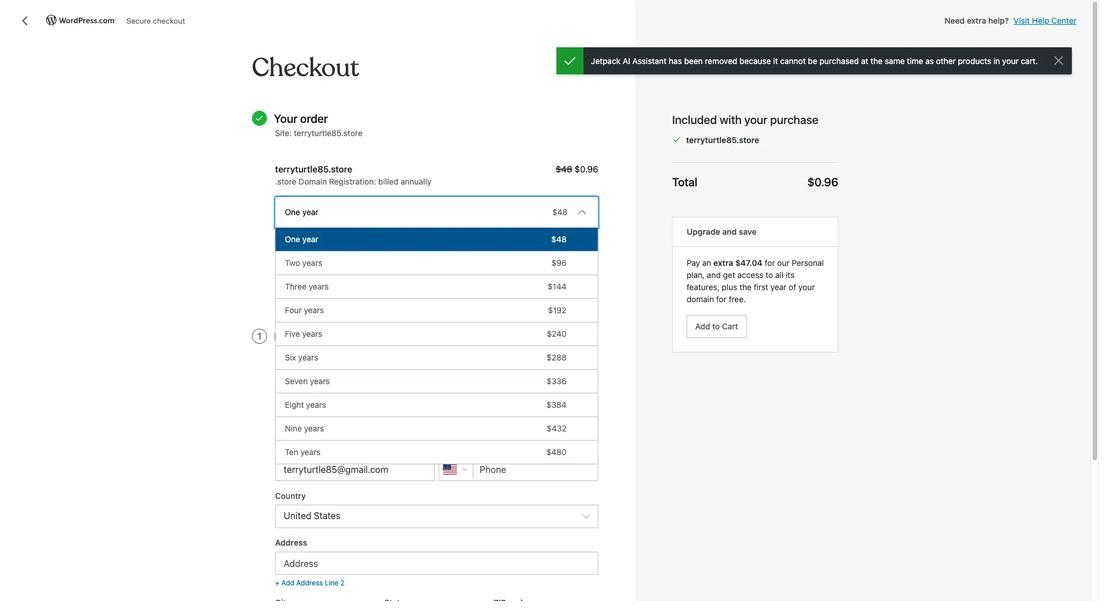 Task type: vqa. For each thing, say whether or not it's contained in the screenshot.


Task type: describe. For each thing, give the bounding box(es) containing it.
three years
[[285, 282, 329, 292]]

years for eight years
[[306, 401, 326, 410]]

name up eight years
[[295, 385, 316, 394]]

other
[[937, 56, 956, 66]]

$192
[[548, 306, 567, 315]]

domain inside for our personal plan, and get access to all its features, plus the first year of your domain for free.
[[687, 295, 715, 304]]

plus
[[722, 282, 738, 292]]

has
[[669, 56, 682, 66]]

protect
[[404, 363, 432, 373]]

upgrade
[[687, 227, 721, 237]]

need
[[945, 16, 965, 25]]

for inside registering a domain name requires valid contact information. privacy protection is included for all eligible domains to protect your personal information.
[[309, 363, 320, 373]]

site:
[[275, 128, 292, 138]]

your inside for our personal plan, and get access to all its features, plus the first year of your domain for free.
[[799, 282, 815, 292]]

checkout
[[252, 52, 359, 84]]

seven years
[[285, 377, 330, 387]]

nine
[[285, 424, 302, 434]]

your right with
[[745, 113, 768, 126]]

Phone telephone field
[[439, 459, 599, 482]]

0 vertical spatial information.
[[461, 351, 506, 361]]

eight years
[[285, 401, 326, 410]]

name right last
[[458, 385, 479, 394]]

1 one year from the top
[[285, 208, 319, 217]]

+ add address line 2
[[275, 580, 345, 588]]

years for three years
[[309, 282, 329, 292]]

to inside registering a domain name requires valid contact information. privacy protection is included for all eligible domains to protect your personal information.
[[395, 363, 402, 373]]

year inside for our personal plan, and get access to all its features, plus the first year of your domain for free.
[[771, 282, 787, 292]]

free.
[[729, 295, 746, 304]]

an
[[703, 258, 712, 268]]

name inside registering a domain name requires valid contact information. privacy protection is included for all eligible domains to protect your personal information.
[[356, 351, 376, 361]]

cart.
[[1022, 56, 1039, 66]]

time
[[908, 56, 924, 66]]

seven
[[285, 377, 308, 387]]

help?
[[989, 16, 1010, 25]]

cannot
[[781, 56, 806, 66]]

remove
[[275, 237, 308, 248]]

of
[[789, 282, 797, 292]]

because
[[740, 56, 772, 66]]

the for same
[[871, 56, 883, 66]]

$48 $0.96 .store domain registration : billed annually
[[275, 164, 599, 186]]

line
[[325, 580, 339, 588]]

year inside list box
[[303, 235, 319, 244]]

eight
[[285, 401, 304, 410]]

access
[[738, 270, 764, 280]]

two
[[285, 259, 300, 268]]

$144
[[548, 282, 567, 292]]

add to cart
[[696, 322, 739, 331]]

removed
[[705, 56, 738, 66]]

jetpack ai assistant has been removed because it cannot be purchased at the same time as other products in your cart.
[[591, 56, 1039, 66]]

valid
[[411, 351, 428, 361]]

save
[[739, 227, 757, 237]]

your inside the notice status
[[1003, 56, 1019, 66]]

remove from cart
[[275, 237, 347, 248]]

secure
[[127, 16, 151, 25]]

annually
[[401, 177, 432, 186]]

billed
[[379, 177, 399, 186]]

registering
[[275, 351, 317, 361]]

five years
[[285, 330, 323, 339]]

$384
[[547, 401, 567, 410]]

add right coupon?
[[337, 272, 352, 282]]

be
[[809, 56, 818, 66]]

enter
[[274, 330, 302, 343]]

to inside add to cart button
[[713, 322, 720, 331]]

one year inside list box
[[285, 235, 319, 244]]

get
[[724, 270, 736, 280]]

visit
[[1014, 16, 1031, 25]]

0 vertical spatial extra
[[968, 16, 987, 25]]

checkout
[[153, 16, 185, 25]]

total
[[673, 175, 698, 189]]

site: terryturtle85.store
[[275, 128, 363, 138]]

purchased
[[820, 56, 860, 66]]

+ add organization name
[[275, 426, 357, 434]]

$48 inside $48 $0.96 .store domain registration : billed annually
[[556, 164, 573, 174]]

$240
[[547, 330, 567, 339]]

$480
[[547, 448, 567, 458]]

years for five years
[[302, 330, 323, 339]]

years for six years
[[298, 353, 319, 363]]

domains
[[361, 363, 393, 373]]

one inside list box
[[285, 235, 300, 244]]

in
[[994, 56, 1001, 66]]

included
[[275, 363, 307, 373]]

six
[[285, 353, 296, 363]]

country
[[275, 492, 306, 501]]

coupon?
[[303, 272, 335, 282]]

1 horizontal spatial and
[[723, 227, 737, 237]]

group containing first name
[[275, 384, 599, 602]]

organization
[[297, 426, 337, 434]]

four
[[285, 306, 302, 315]]

all inside for our personal plan, and get access to all its features, plus the first year of your domain for free.
[[776, 270, 784, 280]]

:
[[374, 177, 376, 186]]

add inside button
[[696, 322, 711, 331]]

help
[[1033, 16, 1050, 25]]

three
[[285, 282, 307, 292]]

registration
[[329, 177, 374, 186]]

pay
[[687, 258, 701, 268]]

assistant
[[633, 56, 667, 66]]

protection
[[537, 351, 576, 361]]

need extra help? visit help center
[[945, 16, 1077, 25]]

been
[[685, 56, 703, 66]]

five
[[285, 330, 300, 339]]

years for seven years
[[310, 377, 330, 387]]

$288
[[547, 353, 567, 363]]

requires
[[378, 351, 409, 361]]

two years
[[285, 259, 323, 268]]



Task type: locate. For each thing, give the bounding box(es) containing it.
1 horizontal spatial contact
[[430, 351, 459, 361]]

contact inside registering a domain name requires valid contact information. privacy protection is included for all eligible domains to protect your personal information.
[[430, 351, 459, 361]]

years for ten years
[[301, 448, 321, 458]]

the for first
[[740, 282, 752, 292]]

with
[[720, 113, 742, 126]]

first
[[275, 385, 293, 394]]

+ add organization name link
[[275, 425, 357, 435]]

1 vertical spatial one
[[285, 235, 300, 244]]

personal
[[792, 258, 824, 268]]

$336
[[547, 377, 567, 387]]

add to cart button
[[687, 315, 747, 338]]

2 vertical spatial to
[[395, 363, 402, 373]]

to inside for our personal plan, and get access to all its features, plus the first year of your domain for free.
[[766, 270, 774, 280]]

list box containing one year
[[275, 228, 599, 465]]

to up first at the right top of page
[[766, 270, 774, 280]]

a for domain
[[320, 351, 324, 361]]

years for four years
[[304, 306, 324, 315]]

1 one from the top
[[285, 208, 300, 217]]

coupon
[[361, 272, 389, 282]]

+ for + add organization name
[[275, 426, 280, 434]]

order
[[300, 111, 328, 125]]

2 vertical spatial year
[[771, 282, 787, 292]]

contact up eligible
[[330, 330, 370, 343]]

ten
[[285, 448, 298, 458]]

secure checkout
[[127, 16, 185, 25]]

2 + from the top
[[275, 580, 280, 588]]

Email text field
[[275, 459, 435, 482]]

2 horizontal spatial a
[[354, 272, 358, 282]]

0 horizontal spatial domain
[[326, 351, 354, 361]]

have
[[275, 272, 294, 282]]

it
[[774, 56, 779, 66]]

0 vertical spatial $48
[[556, 164, 573, 174]]

to down requires
[[395, 363, 402, 373]]

1 horizontal spatial $0.96
[[808, 175, 839, 189]]

name down first name text field
[[339, 426, 357, 434]]

to
[[766, 270, 774, 280], [713, 322, 720, 331], [395, 363, 402, 373]]

$0.96 inside $48 $0.96 .store domain registration : billed annually
[[575, 164, 599, 174]]

features,
[[687, 282, 720, 292]]

address up + add address line 2
[[275, 539, 307, 548]]

its
[[786, 270, 795, 280]]

all inside registering a domain name requires valid contact information. privacy protection is included for all eligible domains to protect your personal information.
[[322, 363, 330, 373]]

0 vertical spatial domain
[[687, 295, 715, 304]]

same
[[885, 56, 905, 66]]

notice status
[[557, 47, 1073, 75]]

1 horizontal spatial for
[[717, 295, 727, 304]]

all left eligible
[[322, 363, 330, 373]]

+ left the nine
[[275, 426, 280, 434]]

information
[[372, 330, 432, 343]]

1 vertical spatial $0.96
[[808, 175, 839, 189]]

0 vertical spatial $0.96
[[575, 164, 599, 174]]

1 vertical spatial extra
[[714, 258, 734, 268]]

1 vertical spatial information.
[[487, 363, 531, 373]]

your order
[[274, 111, 328, 125]]

0 vertical spatial for
[[765, 258, 776, 268]]

at
[[862, 56, 869, 66]]

address left line
[[297, 580, 323, 588]]

2 vertical spatial for
[[309, 363, 320, 373]]

your up last
[[434, 363, 450, 373]]

code
[[391, 272, 409, 282]]

year up two years
[[303, 235, 319, 244]]

0 vertical spatial and
[[723, 227, 737, 237]]

1 vertical spatial domain
[[326, 351, 354, 361]]

from
[[310, 237, 329, 248]]

email
[[275, 445, 296, 454]]

0 horizontal spatial to
[[395, 363, 402, 373]]

years right four
[[304, 306, 324, 315]]

your
[[274, 111, 298, 125]]

1 vertical spatial the
[[740, 282, 752, 292]]

one up remove at top
[[285, 208, 300, 217]]

0 horizontal spatial extra
[[714, 258, 734, 268]]

contact right valid
[[430, 351, 459, 361]]

a up three
[[296, 272, 301, 282]]

$432
[[547, 424, 567, 434]]

and left save
[[723, 227, 737, 237]]

0 vertical spatial contact
[[330, 330, 370, 343]]

a for coupon?
[[296, 272, 301, 282]]

1 horizontal spatial domain
[[687, 295, 715, 304]]

0 horizontal spatial a
[[296, 272, 301, 282]]

list box
[[275, 228, 599, 465]]

years right six at the left bottom of page
[[298, 353, 319, 363]]

the right at
[[871, 56, 883, 66]]

years right seven
[[310, 377, 330, 387]]

$48 inside list box
[[552, 235, 567, 244]]

terryturtle85.store
[[294, 128, 363, 138], [687, 135, 760, 145], [275, 164, 353, 174]]

$48
[[556, 164, 573, 174], [553, 208, 568, 217], [552, 235, 567, 244]]

1 horizontal spatial the
[[871, 56, 883, 66]]

your right five
[[304, 330, 327, 343]]

to left cart
[[713, 322, 720, 331]]

1 vertical spatial one year
[[285, 235, 319, 244]]

group
[[275, 384, 599, 602]]

for down plus
[[717, 295, 727, 304]]

a right six years
[[320, 351, 324, 361]]

for
[[765, 258, 776, 268], [717, 295, 727, 304], [309, 363, 320, 373]]

have a coupon? add a coupon code
[[275, 272, 409, 282]]

add left cart
[[696, 322, 711, 331]]

0 vertical spatial address
[[275, 539, 307, 548]]

nine years
[[285, 424, 324, 434]]

+ add address line 2 link
[[275, 579, 599, 589]]

terryturtle85.store up domain
[[275, 164, 353, 174]]

years right eight
[[306, 401, 326, 410]]

0 horizontal spatial contact
[[330, 330, 370, 343]]

domain inside registering a domain name requires valid contact information. privacy protection is included for all eligible domains to protect your personal information.
[[326, 351, 354, 361]]

1 vertical spatial and
[[707, 270, 721, 280]]

upgrade and save
[[687, 227, 757, 237]]

2 one year from the top
[[285, 235, 319, 244]]

the inside for our personal plan, and get access to all its features, plus the first year of your domain for free.
[[740, 282, 752, 292]]

1 vertical spatial all
[[322, 363, 330, 373]]

2
[[341, 580, 345, 588]]

all left its
[[776, 270, 784, 280]]

1 horizontal spatial all
[[776, 270, 784, 280]]

0 vertical spatial +
[[275, 426, 280, 434]]

1 vertical spatial address
[[297, 580, 323, 588]]

name up the domains
[[356, 351, 376, 361]]

First name text field
[[275, 399, 435, 422]]

purchase
[[771, 113, 819, 126]]

0 horizontal spatial $0.96
[[575, 164, 599, 174]]

a left coupon
[[354, 272, 358, 282]]

1 vertical spatial +
[[275, 580, 280, 588]]

.store
[[275, 177, 297, 186]]

2 horizontal spatial to
[[766, 270, 774, 280]]

2 one from the top
[[285, 235, 300, 244]]

terryturtle85.store down order
[[294, 128, 363, 138]]

one up "two"
[[285, 235, 300, 244]]

0 vertical spatial one
[[285, 208, 300, 217]]

close checkout image
[[18, 14, 32, 28]]

years for two years
[[302, 259, 323, 268]]

1 horizontal spatial a
[[320, 351, 324, 361]]

information.
[[461, 351, 506, 361], [487, 363, 531, 373]]

domain down features,
[[687, 295, 715, 304]]

and inside for our personal plan, and get access to all its features, plus the first year of your domain for free.
[[707, 270, 721, 280]]

included
[[673, 113, 717, 126]]

the
[[871, 56, 883, 66], [740, 282, 752, 292]]

the down "access"
[[740, 282, 752, 292]]

registering a domain name requires valid contact information. privacy protection is included for all eligible domains to protect your personal information.
[[275, 351, 584, 373]]

year
[[303, 208, 319, 217], [303, 235, 319, 244], [771, 282, 787, 292]]

information. up personal
[[461, 351, 506, 361]]

extra
[[968, 16, 987, 25], [714, 258, 734, 268]]

year up remove from cart button
[[303, 208, 319, 217]]

1 + from the top
[[275, 426, 280, 434]]

+ left line
[[275, 580, 280, 588]]

+
[[275, 426, 280, 434], [275, 580, 280, 588]]

1 vertical spatial contact
[[430, 351, 459, 361]]

privacy
[[508, 351, 535, 361]]

and
[[723, 227, 737, 237], [707, 270, 721, 280]]

domain up eligible
[[326, 351, 354, 361]]

2 vertical spatial $48
[[552, 235, 567, 244]]

years right ten
[[301, 448, 321, 458]]

all
[[776, 270, 784, 280], [322, 363, 330, 373]]

Address text field
[[275, 553, 599, 576]]

and down an
[[707, 270, 721, 280]]

$47.04
[[736, 258, 763, 268]]

the inside status
[[871, 56, 883, 66]]

for up seven years
[[309, 363, 320, 373]]

four years
[[285, 306, 324, 315]]

extra up get
[[714, 258, 734, 268]]

Last name text field
[[439, 399, 599, 422]]

0 vertical spatial all
[[776, 270, 784, 280]]

domain
[[299, 177, 327, 186]]

years up coupon?
[[302, 259, 323, 268]]

information. down privacy
[[487, 363, 531, 373]]

ten years
[[285, 448, 321, 458]]

$96
[[552, 259, 567, 268]]

year left the of
[[771, 282, 787, 292]]

one year up remove from cart button
[[285, 208, 319, 217]]

add up email at the left bottom of the page
[[282, 426, 295, 434]]

as
[[926, 56, 935, 66]]

cart
[[331, 237, 347, 248]]

six years
[[285, 353, 319, 363]]

dismiss image
[[1052, 54, 1066, 68]]

1 horizontal spatial extra
[[968, 16, 987, 25]]

0 horizontal spatial and
[[707, 270, 721, 280]]

1 horizontal spatial to
[[713, 322, 720, 331]]

terryturtle85.store down with
[[687, 135, 760, 145]]

1 vertical spatial $48
[[553, 208, 568, 217]]

add left line
[[282, 580, 295, 588]]

products
[[959, 56, 992, 66]]

years right five
[[302, 330, 323, 339]]

last
[[439, 385, 456, 394]]

0 horizontal spatial for
[[309, 363, 320, 373]]

1 vertical spatial year
[[303, 235, 319, 244]]

+ for + add address line 2
[[275, 580, 280, 588]]

last name
[[439, 385, 479, 394]]

1 vertical spatial to
[[713, 322, 720, 331]]

2 horizontal spatial for
[[765, 258, 776, 268]]

extra right need at the top
[[968, 16, 987, 25]]

ai
[[623, 56, 631, 66]]

0 vertical spatial to
[[766, 270, 774, 280]]

$0.96
[[575, 164, 599, 174], [808, 175, 839, 189]]

a
[[296, 272, 301, 282], [354, 272, 358, 282], [320, 351, 324, 361]]

0 horizontal spatial the
[[740, 282, 752, 292]]

0 vertical spatial one year
[[285, 208, 319, 217]]

your right the of
[[799, 282, 815, 292]]

0 vertical spatial year
[[303, 208, 319, 217]]

0 vertical spatial the
[[871, 56, 883, 66]]

0 horizontal spatial all
[[322, 363, 330, 373]]

pay an extra $47.04
[[687, 258, 763, 268]]

years for nine years
[[304, 424, 324, 434]]

our
[[778, 258, 790, 268]]

one year up two years
[[285, 235, 319, 244]]

cart
[[723, 322, 739, 331]]

1 vertical spatial for
[[717, 295, 727, 304]]

years down coupon?
[[309, 282, 329, 292]]

your inside registering a domain name requires valid contact information. privacy protection is included for all eligible domains to protect your personal information.
[[434, 363, 450, 373]]

a inside registering a domain name requires valid contact information. privacy protection is included for all eligible domains to protect your personal information.
[[320, 351, 324, 361]]

for left our
[[765, 258, 776, 268]]

years right the nine
[[304, 424, 324, 434]]

your right "in"
[[1003, 56, 1019, 66]]



